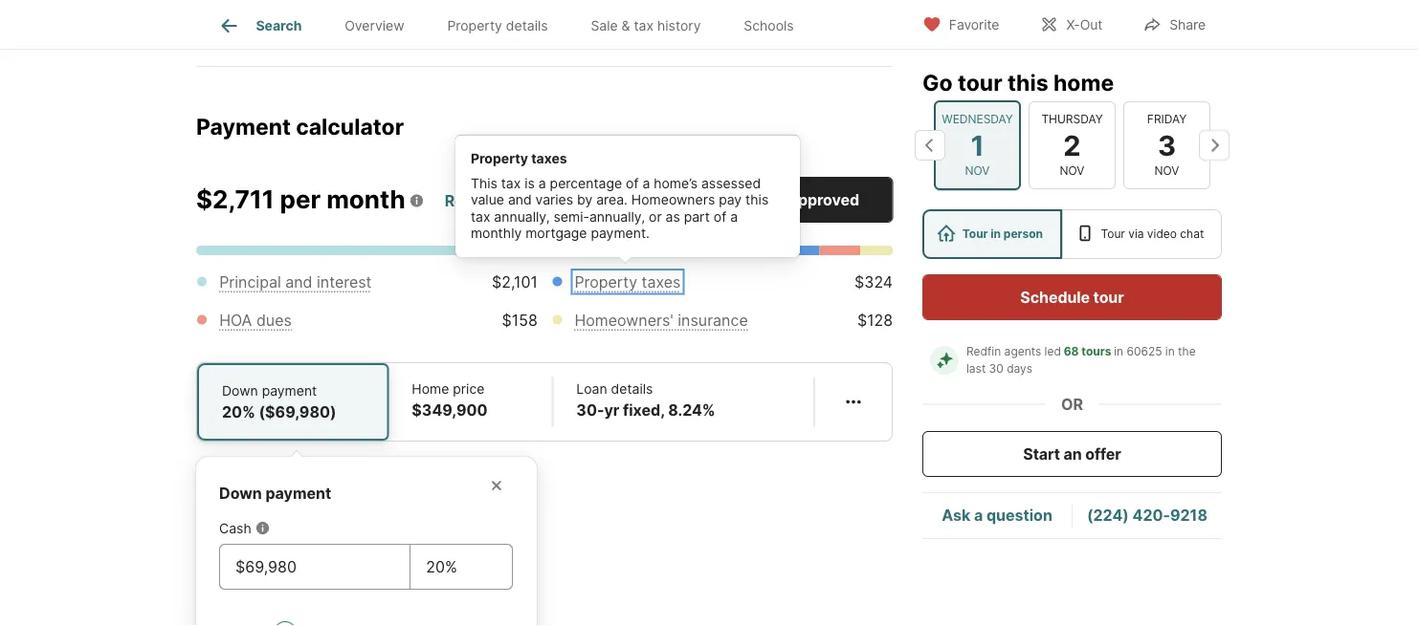 Task type: locate. For each thing, give the bounding box(es) containing it.
tax left is
[[501, 175, 521, 192]]

2 horizontal spatial in
[[1166, 345, 1175, 359]]

0 horizontal spatial taxes
[[531, 151, 567, 167]]

or
[[649, 209, 662, 225]]

property details
[[447, 17, 548, 34]]

property inside property taxes this tax is a percentage of a home's assessed value and varies by area. homeowners pay this tax annually, semi-annually, or as part of a monthly mortgage payment.
[[471, 151, 528, 167]]

(224) 420-9218
[[1087, 507, 1208, 525]]

next image
[[1199, 130, 1230, 161]]

tour
[[963, 227, 988, 241], [1101, 227, 1125, 241]]

1 vertical spatial payment
[[266, 484, 331, 503]]

list box
[[923, 210, 1222, 259]]

previous image
[[915, 130, 946, 161]]

details down ad region
[[506, 17, 548, 34]]

None button
[[934, 100, 1021, 190], [1029, 101, 1116, 190], [1124, 101, 1211, 190], [934, 100, 1021, 190], [1029, 101, 1116, 190], [1124, 101, 1211, 190]]

nov inside wednesday 1 nov
[[965, 164, 990, 178]]

$2,101
[[492, 273, 538, 292]]

0 vertical spatial this
[[1008, 69, 1049, 96]]

0 horizontal spatial annually,
[[494, 209, 550, 225]]

homeowners
[[632, 192, 715, 208]]

taxes for property taxes
[[642, 273, 681, 292]]

1 horizontal spatial this
[[1008, 69, 1049, 96]]

payment
[[196, 113, 291, 140]]

0 horizontal spatial details
[[506, 17, 548, 34]]

tax right the &
[[634, 17, 654, 34]]

1 vertical spatial tax
[[501, 175, 521, 192]]

interest
[[317, 273, 372, 292]]

start
[[1023, 445, 1060, 464]]

0 vertical spatial details
[[506, 17, 548, 34]]

property details tab
[[426, 3, 569, 49]]

reset
[[445, 192, 487, 210]]

insurance
[[678, 311, 748, 330]]

nov inside thursday 2 nov
[[1060, 164, 1085, 178]]

$2,711
[[196, 185, 274, 215]]

tour in person
[[963, 227, 1043, 241]]

tour via video chat option
[[1062, 210, 1222, 259]]

down for down payment
[[219, 484, 262, 503]]

2 tour from the left
[[1101, 227, 1125, 241]]

cash
[[219, 521, 251, 537]]

dues
[[256, 311, 292, 330]]

1 horizontal spatial tour
[[1094, 288, 1124, 307]]

9218
[[1171, 507, 1208, 525]]

tax
[[634, 17, 654, 34], [501, 175, 521, 192], [471, 209, 490, 225]]

taxes up "homeowners' insurance" link
[[642, 273, 681, 292]]

x-
[[1067, 17, 1080, 33]]

0 horizontal spatial tax
[[471, 209, 490, 225]]

Down Payment Slider range field
[[219, 621, 514, 627]]

pay
[[719, 192, 742, 208]]

property for property taxes
[[575, 273, 638, 292]]

of down pay
[[714, 209, 727, 225]]

or
[[1061, 395, 1084, 414]]

in
[[991, 227, 1001, 241], [1114, 345, 1124, 359], [1166, 345, 1175, 359]]

schools tab
[[723, 3, 816, 49]]

and left the interest at top
[[285, 273, 313, 292]]

payment inside down payment tooltip
[[266, 484, 331, 503]]

1 horizontal spatial annually,
[[590, 209, 645, 225]]

1 vertical spatial this
[[746, 192, 769, 208]]

tour right schedule
[[1094, 288, 1124, 307]]

reset button
[[444, 184, 488, 218]]

property for property taxes this tax is a percentage of a home's assessed value and varies by area. homeowners pay this tax annually, semi-annually, or as part of a monthly mortgage payment.
[[471, 151, 528, 167]]

1 tour from the left
[[963, 227, 988, 241]]

0 vertical spatial tax
[[634, 17, 654, 34]]

hoa
[[219, 311, 252, 330]]

1 vertical spatial down
[[219, 484, 262, 503]]

nov for 1
[[965, 164, 990, 178]]

ask a question link
[[942, 507, 1053, 525]]

0 horizontal spatial in
[[991, 227, 1001, 241]]

nov down 3 on the right
[[1155, 164, 1180, 178]]

ask
[[942, 507, 971, 525]]

payment inside down payment 20% ($69,980)
[[262, 383, 317, 399]]

schedule tour button
[[923, 275, 1222, 321]]

days
[[1007, 362, 1033, 376]]

and down is
[[508, 192, 532, 208]]

property down ad region
[[447, 17, 502, 34]]

approved
[[789, 191, 859, 209]]

nov down 1
[[965, 164, 990, 178]]

per
[[280, 185, 321, 215]]

tour inside button
[[1094, 288, 1124, 307]]

sale & tax history
[[591, 17, 701, 34]]

payment down ($69,980)
[[266, 484, 331, 503]]

go
[[923, 69, 953, 96]]

down up 20%
[[222, 383, 258, 399]]

led
[[1045, 345, 1061, 359]]

this right pay
[[746, 192, 769, 208]]

tab list
[[196, 0, 831, 49]]

1 horizontal spatial nov
[[1060, 164, 1085, 178]]

0 vertical spatial taxes
[[531, 151, 567, 167]]

nov inside friday 3 nov
[[1155, 164, 1180, 178]]

2 horizontal spatial nov
[[1155, 164, 1180, 178]]

agents
[[1005, 345, 1042, 359]]

taxes
[[531, 151, 567, 167], [642, 273, 681, 292]]

annually, up payment.
[[590, 209, 645, 225]]

tour up wednesday
[[958, 69, 1003, 96]]

tax down value
[[471, 209, 490, 225]]

home
[[1054, 69, 1114, 96]]

a down pay
[[730, 209, 738, 225]]

2 vertical spatial tax
[[471, 209, 490, 225]]

0 horizontal spatial of
[[626, 175, 639, 192]]

nov
[[965, 164, 990, 178], [1060, 164, 1085, 178], [1155, 164, 1180, 178]]

sale & tax history tab
[[569, 3, 723, 49]]

nov for 3
[[1155, 164, 1180, 178]]

in inside in the last 30 days
[[1166, 345, 1175, 359]]

is
[[525, 175, 535, 192]]

2 vertical spatial property
[[575, 273, 638, 292]]

None text field
[[235, 556, 395, 579], [426, 556, 497, 579], [235, 556, 395, 579], [426, 556, 497, 579]]

in left the
[[1166, 345, 1175, 359]]

tour left person
[[963, 227, 988, 241]]

a right "ask"
[[974, 507, 983, 525]]

0 horizontal spatial tour
[[958, 69, 1003, 96]]

3 nov from the left
[[1155, 164, 1180, 178]]

favorite button
[[906, 4, 1016, 44]]

tour inside option
[[963, 227, 988, 241]]

1 nov from the left
[[965, 164, 990, 178]]

1 horizontal spatial and
[[508, 192, 532, 208]]

this left home
[[1008, 69, 1049, 96]]

0 horizontal spatial nov
[[965, 164, 990, 178]]

x-out
[[1067, 17, 1103, 33]]

down
[[222, 383, 258, 399], [219, 484, 262, 503]]

1 vertical spatial details
[[611, 381, 653, 397]]

and
[[508, 192, 532, 208], [285, 273, 313, 292]]

mortgage
[[526, 226, 587, 242]]

0 vertical spatial property
[[447, 17, 502, 34]]

tour via video chat
[[1101, 227, 1204, 241]]

principal and interest
[[219, 273, 372, 292]]

8.24%
[[668, 401, 716, 420]]

0 vertical spatial payment
[[262, 383, 317, 399]]

details
[[506, 17, 548, 34], [611, 381, 653, 397]]

wednesday
[[942, 112, 1013, 126]]

this
[[471, 175, 498, 192]]

details up fixed,
[[611, 381, 653, 397]]

1 vertical spatial taxes
[[642, 273, 681, 292]]

annually, up monthly
[[494, 209, 550, 225]]

tour for go
[[958, 69, 1003, 96]]

start an offer button
[[923, 432, 1222, 478]]

overview
[[345, 17, 404, 34]]

2 annually, from the left
[[590, 209, 645, 225]]

property inside property details tab
[[447, 17, 502, 34]]

1 vertical spatial property
[[471, 151, 528, 167]]

2 horizontal spatial tax
[[634, 17, 654, 34]]

as
[[666, 209, 680, 225]]

0 horizontal spatial this
[[746, 192, 769, 208]]

tour for tour via video chat
[[1101, 227, 1125, 241]]

0 vertical spatial and
[[508, 192, 532, 208]]

schedule
[[1021, 288, 1090, 307]]

x-out button
[[1024, 4, 1119, 44]]

details for property details
[[506, 17, 548, 34]]

of up area. at the top of the page
[[626, 175, 639, 192]]

taxes up is
[[531, 151, 567, 167]]

2 nov from the left
[[1060, 164, 1085, 178]]

nov down 2
[[1060, 164, 1085, 178]]

property up homeowners'
[[575, 273, 638, 292]]

1 horizontal spatial of
[[714, 209, 727, 225]]

taxes for property taxes this tax is a percentage of a home's assessed value and varies by area. homeowners pay this tax annually, semi-annually, or as part of a monthly mortgage payment.
[[531, 151, 567, 167]]

chat
[[1181, 227, 1204, 241]]

0 horizontal spatial and
[[285, 273, 313, 292]]

68
[[1064, 345, 1079, 359]]

tour for tour in person
[[963, 227, 988, 241]]

tour inside option
[[1101, 227, 1125, 241]]

1 horizontal spatial details
[[611, 381, 653, 397]]

down inside tooltip
[[219, 484, 262, 503]]

offer
[[1086, 445, 1121, 464]]

down inside down payment 20% ($69,980)
[[222, 383, 258, 399]]

favorite
[[949, 17, 1000, 33]]

0 horizontal spatial tour
[[963, 227, 988, 241]]

down up 'cash'
[[219, 484, 262, 503]]

loan details 30-yr fixed, 8.24%
[[577, 381, 716, 420]]

tour left the via
[[1101, 227, 1125, 241]]

taxes inside property taxes this tax is a percentage of a home's assessed value and varies by area. homeowners pay this tax annually, semi-annually, or as part of a monthly mortgage payment.
[[531, 151, 567, 167]]

in left person
[[991, 227, 1001, 241]]

1 horizontal spatial taxes
[[642, 273, 681, 292]]

payment up ($69,980)
[[262, 383, 317, 399]]

schedule tour
[[1021, 288, 1124, 307]]

property up the this
[[471, 151, 528, 167]]

0 vertical spatial down
[[222, 383, 258, 399]]

in right the tours
[[1114, 345, 1124, 359]]

payment calculator
[[196, 113, 404, 140]]

$128
[[858, 311, 893, 330]]

0 vertical spatial tour
[[958, 69, 1003, 96]]

details inside loan details 30-yr fixed, 8.24%
[[611, 381, 653, 397]]

1 vertical spatial tour
[[1094, 288, 1124, 307]]

1 horizontal spatial tour
[[1101, 227, 1125, 241]]

payment
[[262, 383, 317, 399], [266, 484, 331, 503]]

20%
[[222, 403, 255, 422]]

details inside tab
[[506, 17, 548, 34]]

last
[[967, 362, 986, 376]]

go tour this home
[[923, 69, 1114, 96]]



Task type: describe. For each thing, give the bounding box(es) containing it.
payment for down payment
[[266, 484, 331, 503]]

down for down payment 20% ($69,980)
[[222, 383, 258, 399]]

search link
[[218, 14, 302, 37]]

thursday
[[1042, 112, 1103, 126]]

&
[[622, 17, 630, 34]]

0 vertical spatial of
[[626, 175, 639, 192]]

(224)
[[1087, 507, 1129, 525]]

3
[[1158, 128, 1176, 162]]

search
[[256, 17, 302, 34]]

homeowners' insurance
[[575, 311, 748, 330]]

hoa dues link
[[219, 311, 292, 330]]

($69,980)
[[259, 403, 336, 422]]

payment.
[[591, 226, 650, 242]]

1
[[971, 128, 985, 162]]

homeowners' insurance link
[[575, 311, 748, 330]]

tab list containing search
[[196, 0, 831, 49]]

part
[[684, 209, 710, 225]]

tour in person option
[[923, 210, 1062, 259]]

payment for down payment 20% ($69,980)
[[262, 383, 317, 399]]

(224) 420-9218 link
[[1087, 507, 1208, 525]]

get pre-approved
[[728, 191, 859, 209]]

start an offer
[[1023, 445, 1121, 464]]

history
[[658, 17, 701, 34]]

pre-
[[758, 191, 789, 209]]

friday
[[1147, 112, 1187, 126]]

this inside property taxes this tax is a percentage of a home's assessed value and varies by area. homeowners pay this tax annually, semi-annually, or as part of a monthly mortgage payment.
[[746, 192, 769, 208]]

share button
[[1127, 4, 1222, 44]]

friday 3 nov
[[1147, 112, 1187, 178]]

home's
[[654, 175, 698, 192]]

down payment tooltip
[[196, 442, 893, 627]]

principal and interest link
[[219, 273, 372, 292]]

semi-
[[554, 209, 590, 225]]

tour for schedule
[[1094, 288, 1124, 307]]

30
[[989, 362, 1004, 376]]

principal
[[219, 273, 281, 292]]

overview tab
[[323, 3, 426, 49]]

$2,711 per month
[[196, 185, 405, 215]]

a right is
[[539, 175, 546, 192]]

property for property details
[[447, 17, 502, 34]]

$158
[[502, 311, 538, 330]]

fixed,
[[623, 401, 665, 420]]

60625
[[1127, 345, 1162, 359]]

get
[[728, 191, 754, 209]]

$349,900
[[412, 401, 488, 420]]

1 annually, from the left
[[494, 209, 550, 225]]

monthly
[[471, 226, 522, 242]]

loan
[[577, 381, 607, 397]]

via
[[1129, 227, 1144, 241]]

home
[[412, 381, 449, 397]]

yr
[[604, 401, 620, 420]]

hoa dues
[[219, 311, 292, 330]]

sale
[[591, 17, 618, 34]]

redfin agents led 68 tours in 60625
[[967, 345, 1162, 359]]

assessed
[[702, 175, 761, 192]]

wednesday 1 nov
[[942, 112, 1013, 178]]

in inside option
[[991, 227, 1001, 241]]

the
[[1178, 345, 1196, 359]]

varies
[[536, 192, 573, 208]]

by
[[577, 192, 593, 208]]

calculator
[[296, 113, 404, 140]]

property taxes
[[575, 273, 681, 292]]

thursday 2 nov
[[1042, 112, 1103, 178]]

get pre-approved button
[[694, 177, 893, 223]]

area.
[[596, 192, 628, 208]]

price
[[453, 381, 485, 397]]

in the last 30 days
[[967, 345, 1199, 376]]

details for loan details 30-yr fixed, 8.24%
[[611, 381, 653, 397]]

down payment 20% ($69,980)
[[222, 383, 336, 422]]

1 vertical spatial and
[[285, 273, 313, 292]]

schools
[[744, 17, 794, 34]]

question
[[987, 507, 1053, 525]]

an
[[1064, 445, 1082, 464]]

property taxes this tax is a percentage of a home's assessed value and varies by area. homeowners pay this tax annually, semi-annually, or as part of a monthly mortgage payment.
[[471, 151, 769, 242]]

1 horizontal spatial in
[[1114, 345, 1124, 359]]

ad region
[[196, 0, 893, 16]]

1 horizontal spatial tax
[[501, 175, 521, 192]]

a left home's
[[643, 175, 650, 192]]

2
[[1064, 128, 1081, 162]]

tours
[[1082, 345, 1112, 359]]

out
[[1080, 17, 1103, 33]]

nov for 2
[[1060, 164, 1085, 178]]

and inside property taxes this tax is a percentage of a home's assessed value and varies by area. homeowners pay this tax annually, semi-annually, or as part of a monthly mortgage payment.
[[508, 192, 532, 208]]

30-
[[577, 401, 604, 420]]

tax inside tab
[[634, 17, 654, 34]]

home price $349,900
[[412, 381, 488, 420]]

$324
[[855, 273, 893, 292]]

redfin
[[967, 345, 1001, 359]]

1 vertical spatial of
[[714, 209, 727, 225]]

list box containing tour in person
[[923, 210, 1222, 259]]

down payment
[[219, 484, 331, 503]]



Task type: vqa. For each thing, say whether or not it's contained in the screenshot.


